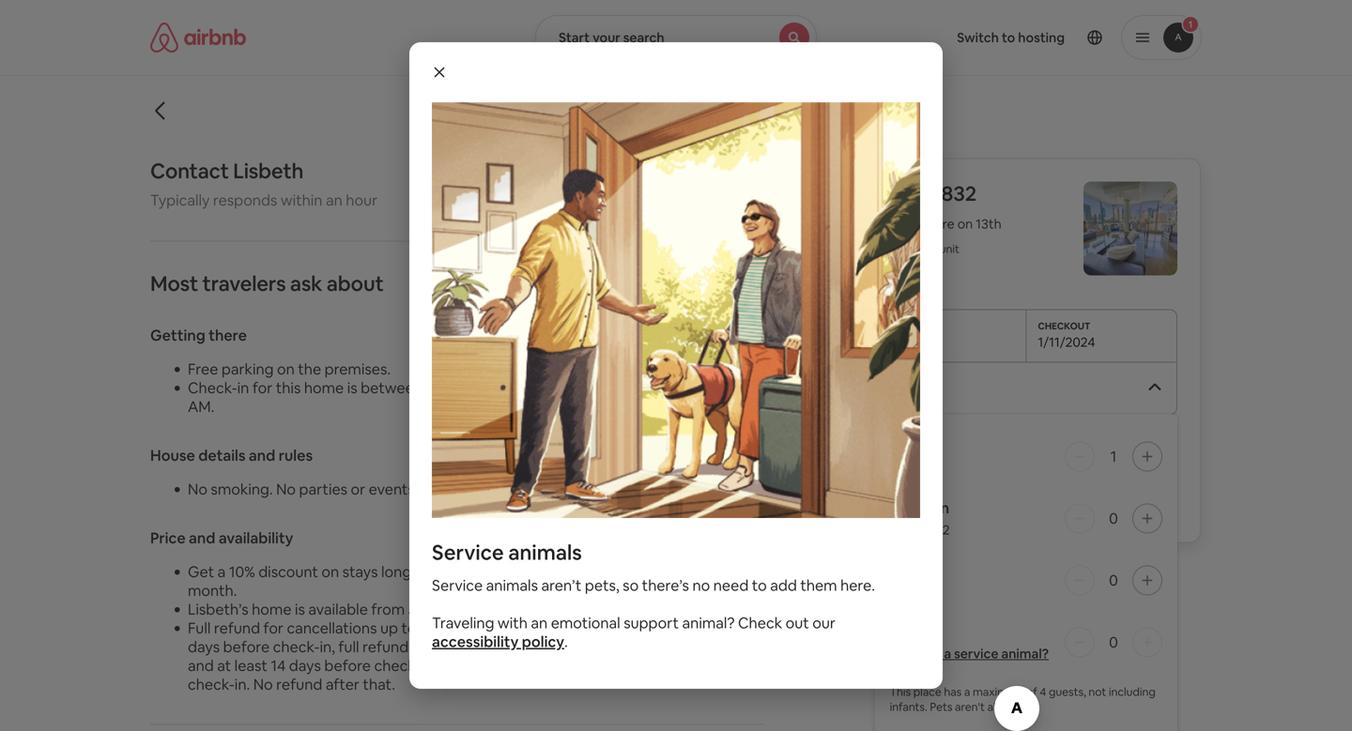 Task type: describe. For each thing, give the bounding box(es) containing it.
and left rules
[[249, 446, 275, 465]]

a inside pets group
[[944, 646, 951, 663]]

a inside the this place has a maximum of 4 guests, not including infants. pets aren't allowed.
[[964, 685, 970, 700]]

lisbeth
[[233, 158, 304, 185]]

them
[[800, 576, 837, 595]]

for inside free parking on the premises. check-in for this home is between 4:00 pm and 10:00 pm and checkout is at 11:00 am.
[[252, 378, 273, 398]]

animals for service animals
[[508, 539, 582, 566]]

price and availability
[[150, 529, 293, 548]]

pets group
[[890, 623, 1163, 663]]

premises.
[[325, 360, 391, 379]]

2–12
[[924, 522, 950, 539]]

on right the 20%
[[569, 563, 586, 582]]

guests,
[[1049, 685, 1086, 700]]

1 horizontal spatial cancellations
[[435, 638, 526, 657]]

than up 5
[[429, 563, 460, 582]]

$904 $832 city treasure on 13th entire rental unit
[[875, 180, 1002, 256]]

there's
[[642, 576, 689, 595]]

month.
[[188, 581, 237, 601]]

5
[[436, 600, 444, 619]]

0 horizontal spatial cancellations
[[287, 619, 377, 638]]

7
[[635, 656, 643, 676]]

refund left after
[[276, 675, 322, 694]]

is inside get a 10% discount on stays longer than a week, or 20% on stays longer than a month. lisbeth's home is available from jan 5 – 11. book soon. full refund for cancellations up to 30 days before check-in. if booked fewer than 30 days before check-in, full refund for cancellations made within 48 hours of booking and at least 14 days before check-in. after that, 50% refund up to 7 days before check-in. no refund after that.
[[295, 600, 305, 619]]

2 stays from the left
[[590, 563, 625, 582]]

than left need
[[676, 563, 708, 582]]

refund down '.' on the bottom of the page
[[546, 656, 593, 676]]

animal? inside traveling with an emotional support animal? check out our accessibility policy .
[[682, 614, 735, 633]]

0 for children group
[[1109, 509, 1118, 528]]

treasure
[[902, 216, 955, 232]]

service animals dialog
[[409, 42, 943, 689]]

be
[[1014, 490, 1027, 504]]

out
[[786, 614, 809, 633]]

full
[[338, 638, 359, 657]]

including
[[1109, 685, 1156, 700]]

no inside get a 10% discount on stays longer than a week, or 20% on stays longer than a month. lisbeth's home is available from jan 5 – 11. book soon. full refund for cancellations up to 30 days before check-in. if booked fewer than 30 days before check-in, full refund for cancellations made within 48 hours of booking and at least 14 days before check-in. after that, 50% refund up to 7 days before check-in. no refund after that.
[[253, 675, 273, 694]]

profile element
[[840, 0, 1202, 75]]

Start your search search field
[[535, 15, 817, 60]]

soon.
[[516, 600, 553, 619]]

to inside service animals dialog
[[752, 576, 767, 595]]

allowed.
[[988, 700, 1030, 715]]

refund right full
[[214, 619, 260, 638]]

hour
[[346, 191, 378, 210]]

13+
[[918, 460, 938, 477]]

your
[[593, 29, 620, 46]]

start your search
[[559, 29, 664, 46]]

this
[[890, 685, 911, 700]]

0 vertical spatial or
[[351, 480, 365, 499]]

an inside traveling with an emotional support animal? check out our accessibility policy .
[[531, 614, 548, 633]]

aren't
[[955, 700, 985, 715]]

so
[[623, 576, 639, 595]]

adults age 13+
[[890, 437, 938, 477]]

children ages 2–12
[[890, 499, 950, 539]]

discount
[[258, 563, 318, 582]]

1 guest
[[886, 386, 929, 403]]

entire
[[875, 242, 905, 256]]

aren't
[[541, 576, 582, 595]]

–
[[448, 600, 455, 619]]

on inside $904 $832 city treasure on 13th entire rental unit
[[958, 216, 973, 232]]

adults
[[890, 437, 936, 456]]

getting there
[[150, 326, 247, 345]]

accessibility policy link
[[432, 632, 564, 652]]

1 for 1
[[1111, 447, 1117, 466]]

bringing a service animal? button
[[890, 646, 1049, 663]]

0 for pets group
[[1109, 633, 1118, 652]]

0 for the infants group
[[1109, 571, 1118, 590]]

book
[[478, 600, 513, 619]]

1 longer from the left
[[381, 563, 426, 582]]

0 horizontal spatial in.
[[235, 675, 250, 694]]

50%
[[515, 656, 543, 676]]

and up get
[[189, 529, 215, 548]]

ask
[[290, 270, 322, 297]]

0 horizontal spatial to
[[401, 619, 416, 638]]

am.
[[188, 397, 214, 416]]

hours
[[638, 638, 676, 657]]

week,
[[475, 563, 516, 582]]

getting
[[150, 326, 205, 345]]

1 30 from the left
[[420, 619, 437, 638]]

and left checkout
[[578, 378, 604, 398]]

pets,
[[585, 576, 620, 595]]

traveling with an emotional support animal? check out our accessibility policy .
[[432, 614, 836, 652]]

home inside get a 10% discount on stays longer than a week, or 20% on stays longer than a month. lisbeth's home is available from jan 5 – 11. book soon. full refund for cancellations up to 30 days before check-in. if booked fewer than 30 days before check-in, full refund for cancellations made within 48 hours of booking and at least 14 days before check-in. after that, 50% refund up to 7 days before check-in. no refund after that.
[[252, 600, 292, 619]]

available
[[308, 600, 368, 619]]

with
[[498, 614, 528, 633]]

$832
[[929, 180, 977, 207]]

a left "week,"
[[464, 563, 472, 582]]

for up the 14
[[263, 619, 284, 638]]

add
[[770, 576, 797, 595]]

contact
[[150, 158, 229, 185]]

1 horizontal spatial in.
[[421, 656, 436, 676]]

animals for service animals aren't pets, so there's no need to add them here.
[[486, 576, 538, 595]]

house
[[150, 446, 195, 465]]

1 guest button
[[875, 362, 1178, 415]]

details
[[198, 446, 246, 465]]

14
[[271, 656, 286, 676]]

support
[[624, 614, 679, 633]]

2 pm from the left
[[553, 378, 574, 398]]

1 horizontal spatial is
[[347, 378, 357, 398]]

within inside contact lisbeth typically responds within an hour
[[281, 191, 323, 210]]

1/11/2024
[[1038, 334, 1095, 351]]

pets.
[[445, 480, 479, 499]]

after
[[326, 675, 360, 694]]

contact lisbeth typically responds within an hour
[[150, 158, 378, 210]]

price
[[150, 529, 186, 548]]

.
[[564, 632, 568, 652]]

10%
[[229, 563, 255, 582]]

pets
[[930, 700, 953, 715]]

the
[[298, 360, 321, 379]]

fewer
[[660, 619, 700, 638]]



Task type: vqa. For each thing, say whether or not it's contained in the screenshot.
Price
yes



Task type: locate. For each thing, give the bounding box(es) containing it.
free
[[188, 360, 218, 379]]

animals up book
[[486, 576, 538, 595]]

is right checkout
[[675, 378, 686, 398]]

rental
[[908, 242, 937, 256]]

this
[[276, 378, 301, 398]]

to
[[752, 576, 767, 595], [401, 619, 416, 638], [617, 656, 632, 676]]

availability
[[219, 529, 293, 548]]

0 horizontal spatial or
[[351, 480, 365, 499]]

up left 48
[[596, 656, 614, 676]]

0 vertical spatial 0
[[1109, 509, 1118, 528]]

is
[[347, 378, 357, 398], [675, 378, 686, 398], [295, 600, 305, 619]]

here.
[[841, 576, 875, 595]]

this place has a maximum of 4 guests, not including infants. pets aren't allowed.
[[890, 685, 1156, 715]]

animal? up "booking"
[[682, 614, 735, 633]]

infants.
[[890, 700, 928, 715]]

animals up aren't
[[508, 539, 582, 566]]

on up the available
[[322, 563, 339, 582]]

than right fewer at the bottom of the page
[[704, 619, 735, 638]]

home down the discount
[[252, 600, 292, 619]]

1 horizontal spatial at
[[689, 378, 703, 398]]

children
[[890, 499, 950, 518]]

of inside the this place has a maximum of 4 guests, not including infants. pets aren't allowed.
[[1027, 685, 1037, 700]]

most travelers ask about
[[150, 270, 384, 297]]

ages
[[890, 522, 921, 539]]

30 left – on the bottom left of page
[[420, 619, 437, 638]]

days
[[441, 619, 473, 638], [188, 638, 220, 657], [289, 656, 321, 676], [647, 656, 679, 676]]

an inside contact lisbeth typically responds within an hour
[[326, 191, 343, 210]]

1 vertical spatial within
[[572, 638, 614, 657]]

stays up the available
[[342, 563, 378, 582]]

bringing a service animal?
[[890, 646, 1049, 663]]

in. left the 14
[[235, 675, 250, 694]]

at left least
[[217, 656, 231, 676]]

least
[[234, 656, 268, 676]]

at
[[689, 378, 703, 398], [217, 656, 231, 676]]

made
[[529, 638, 568, 657]]

refund right "full" at the bottom of the page
[[362, 638, 409, 657]]

booked
[[604, 619, 657, 638]]

1 inside adults group
[[1111, 447, 1117, 466]]

0 vertical spatial home
[[304, 378, 344, 398]]

animal? up 4 on the bottom right
[[1001, 646, 1049, 663]]

3 0 from the top
[[1109, 633, 1118, 652]]

parties
[[299, 480, 348, 499]]

48
[[617, 638, 634, 657]]

1 vertical spatial 1
[[1111, 447, 1117, 466]]

maximum
[[973, 685, 1024, 700]]

smoking.
[[211, 480, 273, 499]]

in. left if
[[572, 619, 588, 638]]

0 horizontal spatial 1
[[886, 386, 892, 403]]

1 horizontal spatial longer
[[628, 563, 673, 582]]

1 horizontal spatial 1
[[1111, 447, 1117, 466]]

animals
[[508, 539, 582, 566], [486, 576, 538, 595]]

and left 10:00
[[484, 378, 510, 398]]

on left the the
[[277, 360, 295, 379]]

full
[[188, 619, 211, 638]]

1 horizontal spatial within
[[572, 638, 614, 657]]

1/5/2024
[[886, 334, 940, 351]]

pm right 4:00
[[459, 378, 480, 398]]

1 vertical spatial at
[[217, 656, 231, 676]]

to left add on the right bottom of the page
[[752, 576, 767, 595]]

events.
[[369, 480, 418, 499]]

at inside free parking on the premises. check-in for this home is between 4:00 pm and 10:00 pm and checkout is at 11:00 am.
[[689, 378, 703, 398]]

1 vertical spatial to
[[401, 619, 416, 638]]

animal? inside pets group
[[1001, 646, 1049, 663]]

0 vertical spatial of
[[680, 638, 694, 657]]

in.
[[572, 619, 588, 638], [421, 656, 436, 676], [235, 675, 250, 694]]

travelers
[[202, 270, 286, 297]]

1 horizontal spatial home
[[304, 378, 344, 398]]

0 horizontal spatial an
[[326, 191, 343, 210]]

that,
[[479, 656, 512, 676]]

infants group
[[890, 561, 1163, 601]]

a left 10%
[[218, 563, 226, 582]]

of right hours
[[680, 638, 694, 657]]

30 down need
[[738, 619, 756, 638]]

on
[[958, 216, 973, 232], [277, 360, 295, 379], [322, 563, 339, 582], [569, 563, 586, 582]]

yet
[[1075, 490, 1092, 504]]

typically
[[150, 191, 210, 210]]

and down full
[[188, 656, 214, 676]]

if
[[591, 619, 600, 638]]

need
[[713, 576, 749, 595]]

within down lisbeth
[[281, 191, 323, 210]]

0
[[1109, 509, 1118, 528], [1109, 571, 1118, 590], [1109, 633, 1118, 652]]

charged
[[1030, 490, 1073, 504]]

0 horizontal spatial up
[[380, 619, 398, 638]]

1 vertical spatial animal?
[[1001, 646, 1049, 663]]

1 vertical spatial 0
[[1109, 571, 1118, 590]]

1 horizontal spatial to
[[617, 656, 632, 676]]

or left the 20%
[[519, 563, 534, 582]]

lisbeth is a superhost. learn more about lisbeth. image
[[711, 158, 764, 211], [711, 158, 764, 211]]

policy
[[522, 632, 564, 652]]

there
[[209, 326, 247, 345]]

0 vertical spatial an
[[326, 191, 343, 210]]

traveling
[[432, 614, 494, 633]]

our
[[813, 614, 836, 633]]

2 vertical spatial to
[[617, 656, 632, 676]]

no down details
[[188, 480, 207, 499]]

1 service from the top
[[432, 539, 504, 566]]

1 vertical spatial animals
[[486, 576, 538, 595]]

0 horizontal spatial within
[[281, 191, 323, 210]]

2 service from the top
[[432, 576, 483, 595]]

service for service animals
[[432, 539, 504, 566]]

place
[[913, 685, 942, 700]]

is left the available
[[295, 600, 305, 619]]

and inside get a 10% discount on stays longer than a week, or 20% on stays longer than a month. lisbeth's home is available from jan 5 – 11. book soon. full refund for cancellations up to 30 days before check-in. if booked fewer than 30 days before check-in, full refund for cancellations made within 48 hours of booking and at least 14 days before check-in. after that, 50% refund up to 7 days before check-in. no refund after that.
[[188, 656, 214, 676]]

2 longer from the left
[[628, 563, 673, 582]]

of inside get a 10% discount on stays longer than a week, or 20% on stays longer than a month. lisbeth's home is available from jan 5 – 11. book soon. full refund for cancellations up to 30 days before check-in. if booked fewer than 30 days before check-in, full refund for cancellations made within 48 hours of booking and at least 14 days before check-in. after that, 50% refund up to 7 days before check-in. no refund after that.
[[680, 638, 694, 657]]

at inside get a 10% discount on stays longer than a week, or 20% on stays longer than a month. lisbeth's home is available from jan 5 – 11. book soon. full refund for cancellations up to 30 days before check-in. if booked fewer than 30 days before check-in, full refund for cancellations made within 48 hours of booking and at least 14 days before check-in. after that, 50% refund up to 7 days before check-in. no refund after that.
[[217, 656, 231, 676]]

1 horizontal spatial pm
[[553, 378, 574, 398]]

1 vertical spatial up
[[596, 656, 614, 676]]

1 horizontal spatial 30
[[738, 619, 756, 638]]

an up made
[[531, 614, 548, 633]]

2 horizontal spatial is
[[675, 378, 686, 398]]

1 inside popup button
[[886, 386, 892, 403]]

on left 13th
[[958, 216, 973, 232]]

a right has
[[964, 685, 970, 700]]

from
[[371, 600, 405, 619]]

0 vertical spatial at
[[689, 378, 703, 398]]

rules
[[279, 446, 313, 465]]

has
[[944, 685, 962, 700]]

0 horizontal spatial is
[[295, 600, 305, 619]]

service animals aren't pets, so there's no need to add them here.
[[432, 576, 875, 595]]

0 vertical spatial animal?
[[682, 614, 735, 633]]

to left 7
[[617, 656, 632, 676]]

within inside get a 10% discount on stays longer than a week, or 20% on stays longer than a month. lisbeth's home is available from jan 5 – 11. book soon. full refund for cancellations up to 30 days before check-in. if booked fewer than 30 days before check-in, full refund for cancellations made within 48 hours of booking and at least 14 days before check-in. after that, 50% refund up to 7 days before check-in. no refund after that.
[[572, 638, 614, 657]]

0 inside pets group
[[1109, 633, 1118, 652]]

refund
[[214, 619, 260, 638], [362, 638, 409, 657], [546, 656, 593, 676], [276, 675, 322, 694]]

or
[[351, 480, 365, 499], [519, 563, 534, 582]]

search
[[623, 29, 664, 46]]

0 horizontal spatial of
[[680, 638, 694, 657]]

is left between
[[347, 378, 357, 398]]

a left service
[[944, 646, 951, 663]]

no smoking. no parties or events. no pets.
[[188, 480, 479, 499]]

1 horizontal spatial an
[[531, 614, 548, 633]]

no down rules
[[276, 480, 296, 499]]

0 horizontal spatial at
[[217, 656, 231, 676]]

$904
[[875, 180, 924, 207]]

1 horizontal spatial stays
[[590, 563, 625, 582]]

0 vertical spatial up
[[380, 619, 398, 638]]

no
[[693, 576, 710, 595]]

booking
[[697, 638, 754, 657]]

longer up from
[[381, 563, 426, 582]]

0 vertical spatial within
[[281, 191, 323, 210]]

2 0 from the top
[[1109, 571, 1118, 590]]

you
[[960, 490, 980, 504]]

1 horizontal spatial or
[[519, 563, 534, 582]]

bringing
[[890, 646, 941, 663]]

1 pm from the left
[[459, 378, 480, 398]]

1 horizontal spatial animal?
[[1001, 646, 1049, 663]]

0 horizontal spatial pm
[[459, 378, 480, 398]]

stays right aren't
[[590, 563, 625, 582]]

guest
[[895, 386, 929, 403]]

10:00
[[513, 378, 550, 398]]

in
[[237, 378, 249, 398]]

on inside free parking on the premises. check-in for this home is between 4:00 pm and 10:00 pm and checkout is at 11:00 am.
[[277, 360, 295, 379]]

11.
[[458, 600, 474, 619]]

responds
[[213, 191, 277, 210]]

2 horizontal spatial in.
[[572, 619, 588, 638]]

longer
[[381, 563, 426, 582], [628, 563, 673, 582]]

age
[[890, 460, 915, 477]]

0 horizontal spatial stays
[[342, 563, 378, 582]]

20%
[[537, 563, 565, 582]]

unit
[[940, 242, 960, 256]]

get a 10% discount on stays longer than a week, or 20% on stays longer than a month. lisbeth's home is available from jan 5 – 11. book soon. full refund for cancellations up to 30 days before check-in. if booked fewer than 30 days before check-in, full refund for cancellations made within 48 hours of booking and at least 14 days before check-in. after that, 50% refund up to 7 days before check-in. no refund after that.
[[188, 563, 756, 694]]

no left pets.
[[422, 480, 441, 499]]

within down emotional
[[572, 638, 614, 657]]

city
[[875, 216, 900, 232]]

1 vertical spatial home
[[252, 600, 292, 619]]

adults group
[[890, 437, 1163, 477]]

home
[[304, 378, 344, 398], [252, 600, 292, 619]]

a right no
[[711, 563, 719, 582]]

0 vertical spatial animals
[[508, 539, 582, 566]]

service up 11. at the bottom left of page
[[432, 539, 504, 566]]

0 horizontal spatial home
[[252, 600, 292, 619]]

1 stays from the left
[[342, 563, 378, 582]]

an left the "hour"
[[326, 191, 343, 210]]

1 vertical spatial or
[[519, 563, 534, 582]]

no
[[188, 480, 207, 499], [276, 480, 296, 499], [422, 480, 441, 499], [253, 675, 273, 694]]

1 horizontal spatial of
[[1027, 685, 1037, 700]]

home inside free parking on the premises. check-in for this home is between 4:00 pm and 10:00 pm and checkout is at 11:00 am.
[[304, 378, 344, 398]]

a
[[218, 563, 226, 582], [464, 563, 472, 582], [711, 563, 719, 582], [944, 646, 951, 663], [964, 685, 970, 700]]

0 horizontal spatial 30
[[420, 619, 437, 638]]

accessibility
[[432, 632, 519, 652]]

after
[[440, 656, 476, 676]]

a guest with a service animal being greeted by a host image
[[432, 102, 920, 518], [432, 102, 920, 518]]

in,
[[320, 638, 335, 657]]

1 horizontal spatial up
[[596, 656, 614, 676]]

2 30 from the left
[[738, 619, 756, 638]]

in. left after
[[421, 656, 436, 676]]

free parking on the premises. check-in for this home is between 4:00 pm and 10:00 pm and checkout is at 11:00 am.
[[188, 360, 740, 416]]

to left 5
[[401, 619, 416, 638]]

for down jan
[[412, 638, 432, 657]]

check-
[[526, 619, 572, 638], [273, 638, 320, 657], [374, 656, 421, 676], [188, 675, 235, 694]]

and
[[484, 378, 510, 398], [578, 378, 604, 398], [249, 446, 275, 465], [189, 529, 215, 548], [188, 656, 214, 676]]

0 vertical spatial service
[[432, 539, 504, 566]]

0 inside children group
[[1109, 509, 1118, 528]]

parking
[[222, 360, 274, 379]]

lisbeth's
[[188, 600, 249, 619]]

no left after
[[253, 675, 273, 694]]

of left 4 on the bottom right
[[1027, 685, 1037, 700]]

1 vertical spatial service
[[432, 576, 483, 595]]

or inside get a 10% discount on stays longer than a week, or 20% on stays longer than a month. lisbeth's home is available from jan 5 – 11. book soon. full refund for cancellations up to 30 days before check-in. if booked fewer than 30 days before check-in, full refund for cancellations made within 48 hours of booking and at least 14 days before check-in. after that, 50% refund up to 7 days before check-in. no refund after that.
[[519, 563, 534, 582]]

pm right 10:00
[[553, 378, 574, 398]]

1 0 from the top
[[1109, 509, 1118, 528]]

service for service animals aren't pets, so there's no need to add them here.
[[432, 576, 483, 595]]

0 horizontal spatial longer
[[381, 563, 426, 582]]

won't
[[982, 490, 1011, 504]]

0 vertical spatial 1
[[886, 386, 892, 403]]

or right parties
[[351, 480, 365, 499]]

that.
[[363, 675, 395, 694]]

0 inside the infants group
[[1109, 571, 1118, 590]]

service animals
[[432, 539, 582, 566]]

11:00
[[706, 378, 740, 398]]

children group
[[890, 499, 1163, 539]]

home right the "this"
[[304, 378, 344, 398]]

2 vertical spatial 0
[[1109, 633, 1118, 652]]

1 vertical spatial of
[[1027, 685, 1037, 700]]

1 vertical spatial an
[[531, 614, 548, 633]]

0 horizontal spatial animal?
[[682, 614, 735, 633]]

0 vertical spatial to
[[752, 576, 767, 595]]

2 horizontal spatial to
[[752, 576, 767, 595]]

up left jan
[[380, 619, 398, 638]]

for right in at left bottom
[[252, 378, 273, 398]]

service up – on the bottom left of page
[[432, 576, 483, 595]]

13th
[[976, 216, 1002, 232]]

at left 11:00
[[689, 378, 703, 398]]

1 for 1 guest
[[886, 386, 892, 403]]

longer right "pets,"
[[628, 563, 673, 582]]



